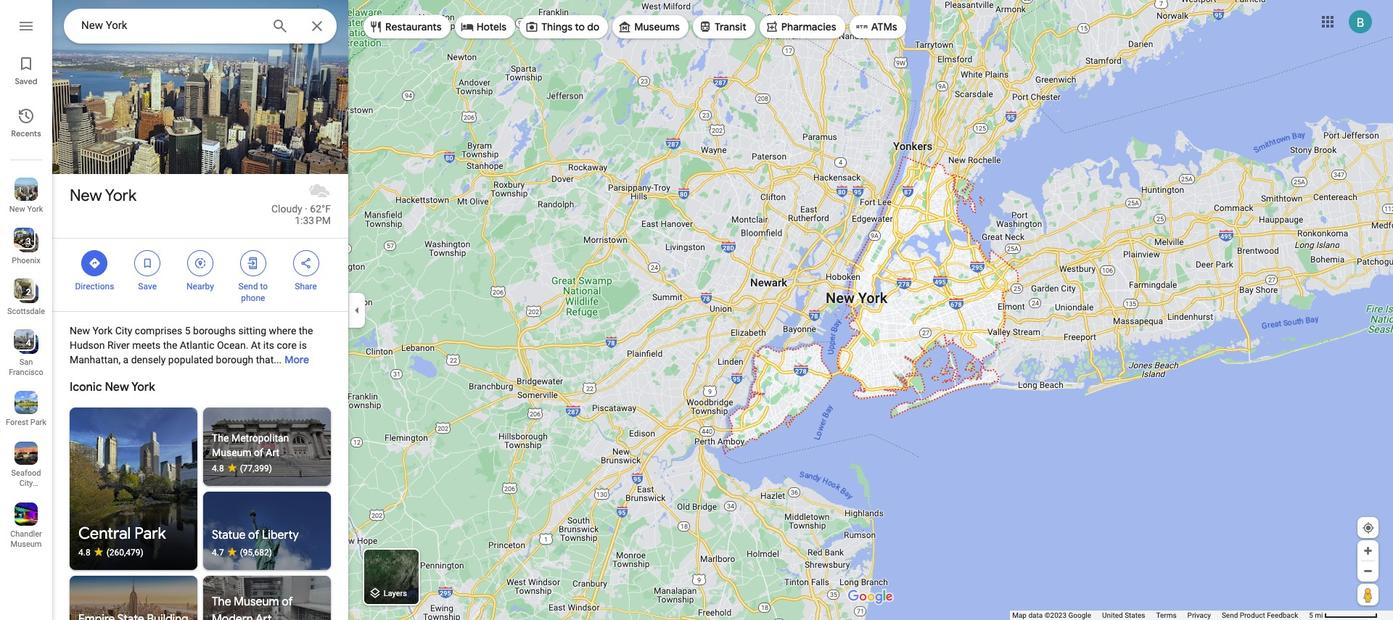 Task type: describe. For each thing, give the bounding box(es) containing it.
york inside "button"
[[27, 205, 43, 214]]

(95,682)
[[240, 548, 272, 558]]

restaurants button
[[364, 9, 450, 44]]

product
[[1240, 612, 1265, 620]]

core
[[277, 340, 297, 351]]

san
[[19, 358, 33, 367]]

send for send to phone
[[238, 282, 258, 292]]

ocean.
[[217, 340, 248, 351]]

where
[[269, 325, 296, 337]]

manhattan,
[[70, 354, 121, 366]]

main content containing new york
[[26, 0, 374, 620]]

more button
[[285, 342, 309, 378]]

united
[[1102, 612, 1123, 620]]


[[141, 255, 154, 271]]

nearby
[[187, 282, 214, 292]]

san francisco
[[9, 358, 43, 377]]

pharmacies
[[781, 20, 836, 33]]

museums
[[634, 20, 680, 33]]

none field inside new york field
[[81, 17, 260, 34]]


[[194, 255, 207, 271]]

modern
[[212, 612, 253, 620]]

recents
[[11, 128, 41, 139]]

pharmacies button
[[760, 9, 845, 44]]

3 places element
[[16, 235, 31, 248]]

(77,399)
[[240, 464, 272, 474]]

atlantic
[[180, 340, 214, 351]]

metropolitan
[[231, 433, 289, 444]]

map
[[1012, 612, 1027, 620]]

privacy button
[[1188, 611, 1211, 620]]

the museum of modern art
[[212, 595, 293, 620]]

2 places element
[[16, 286, 31, 299]]

recents button
[[0, 102, 52, 142]]

phone
[[241, 293, 265, 303]]

mi
[[1315, 612, 1323, 620]]

sitting
[[238, 325, 266, 337]]

send to phone
[[238, 282, 268, 303]]

©2023
[[1045, 612, 1067, 620]]

chandler museum button
[[0, 497, 52, 552]]

york inside new york city comprises 5 boroughs sitting where the hudson river meets the atlantic ocean. at its core is manhattan, a densely populated borough that...
[[92, 325, 113, 337]]

forest park button
[[0, 385, 52, 430]]

united states button
[[1102, 611, 1145, 620]]

zoom out image
[[1363, 566, 1374, 577]]

hotels
[[477, 20, 507, 33]]

share
[[295, 282, 317, 292]]

supermarket
[[6, 489, 51, 499]]

central
[[78, 524, 131, 544]]

seafood city supermarket button
[[0, 436, 52, 499]]

send for send product feedback
[[1222, 612, 1238, 620]]

new york weather image
[[308, 180, 331, 203]]

central park
[[78, 524, 166, 544]]


[[299, 255, 312, 271]]

4 places element
[[16, 337, 31, 350]]

do
[[587, 20, 600, 33]]

google maps element
[[0, 0, 1393, 620]]

art for of
[[266, 447, 279, 459]]

boroughs
[[193, 325, 236, 337]]

google account: brad klo  
(klobrad84@gmail.com) image
[[1349, 10, 1372, 33]]

statue of liberty
[[212, 528, 299, 543]]

5 mi button
[[1309, 612, 1378, 620]]

of inside the museum of modern art
[[282, 595, 293, 610]]

states
[[1125, 612, 1145, 620]]

more
[[285, 353, 309, 366]]

terms button
[[1156, 611, 1177, 620]]

populated
[[168, 354, 213, 366]]

menu image
[[17, 17, 35, 35]]

map data ©2023 google
[[1012, 612, 1091, 620]]

new york button
[[0, 172, 52, 217]]

is
[[299, 340, 307, 351]]

3
[[26, 237, 31, 247]]

4.7
[[212, 548, 224, 558]]

iconic new york
[[70, 380, 155, 395]]

comprises
[[135, 325, 182, 337]]

phoenix
[[12, 256, 40, 266]]

1 horizontal spatial 5
[[1309, 612, 1313, 620]]

hotels button
[[455, 9, 515, 44]]

new inside new york city comprises 5 boroughs sitting where the hudson river meets the atlantic ocean. at its core is manhattan, a densely populated borough that...
[[70, 325, 90, 337]]

show your location image
[[1362, 522, 1375, 535]]

the museum of modern art button
[[203, 576, 331, 620]]

the for the metropolitan museum of art
[[212, 433, 229, 444]]

hudson
[[70, 340, 105, 351]]


[[247, 255, 260, 271]]

its
[[263, 340, 274, 351]]

forest
[[6, 418, 28, 427]]

city inside seafood city supermarket
[[19, 479, 33, 488]]

park for central park
[[134, 524, 166, 544]]

the for the museum of modern art
[[212, 595, 231, 610]]

seafood city supermarket
[[6, 469, 51, 499]]

museum for chandler museum
[[11, 540, 42, 549]]


[[88, 255, 101, 271]]

directions
[[75, 282, 114, 292]]

that...
[[256, 354, 282, 366]]

restaurants
[[385, 20, 442, 33]]

art for modern
[[255, 612, 272, 620]]

footer inside google maps element
[[1012, 611, 1309, 620]]

atms
[[871, 20, 897, 33]]

river
[[107, 340, 130, 351]]

2
[[26, 287, 31, 298]]

chandler museum
[[10, 530, 42, 549]]



Task type: locate. For each thing, give the bounding box(es) containing it.
0 horizontal spatial 5
[[185, 325, 191, 337]]

new up 3 places element
[[9, 205, 25, 214]]

google
[[1069, 612, 1091, 620]]

data
[[1029, 612, 1043, 620]]

None search field
[[64, 9, 337, 44]]

art up 4.8 stars 77,399 reviews image
[[266, 447, 279, 459]]

city down seafood
[[19, 479, 33, 488]]

0 horizontal spatial the
[[163, 340, 177, 351]]

the inside the museum of modern art
[[212, 595, 231, 610]]

feedback
[[1267, 612, 1298, 620]]

1 vertical spatial 5
[[1309, 612, 1313, 620]]

things
[[541, 20, 573, 33]]

of up (95,682)
[[248, 528, 259, 543]]

a
[[123, 354, 129, 366]]

to up phone
[[260, 282, 268, 292]]

4.7 stars 95,682 reviews image
[[212, 547, 322, 559]]

send inside send to phone
[[238, 282, 258, 292]]

at
[[251, 340, 261, 351]]

statue
[[212, 528, 246, 543]]

things to do button
[[520, 9, 608, 44]]

list
[[0, 0, 52, 620]]

None field
[[81, 17, 260, 34]]

art inside the museum of modern art
[[255, 612, 272, 620]]

to inside button
[[575, 20, 585, 33]]

museums button
[[613, 9, 689, 44]]

museum inside the metropolitan museum of art
[[212, 447, 252, 459]]

to for phone
[[260, 282, 268, 292]]

museum inside the museum of modern art
[[234, 595, 279, 610]]

1 vertical spatial send
[[1222, 612, 1238, 620]]

5 mi
[[1309, 612, 1323, 620]]

4.8 for central park
[[78, 548, 90, 558]]

collapse side panel image
[[349, 302, 365, 318]]

the up is
[[299, 325, 313, 337]]

of
[[254, 447, 263, 459], [248, 528, 259, 543], [282, 595, 293, 610]]

0 horizontal spatial new york
[[9, 205, 43, 214]]

1:33 pm
[[295, 215, 331, 226]]

0 vertical spatial 4.8
[[212, 464, 224, 474]]

0 vertical spatial to
[[575, 20, 585, 33]]

1 vertical spatial to
[[260, 282, 268, 292]]

museum
[[212, 447, 252, 459], [11, 540, 42, 549], [234, 595, 279, 610]]

things to do
[[541, 20, 600, 33]]

museum up (77,399)
[[212, 447, 252, 459]]

save
[[138, 282, 157, 292]]

art
[[266, 447, 279, 459], [255, 612, 272, 620]]

·
[[305, 203, 308, 215]]

the left metropolitan
[[212, 433, 229, 444]]

send product feedback button
[[1222, 611, 1298, 620]]

main content
[[26, 0, 374, 620]]

1 vertical spatial 4.8
[[78, 548, 90, 558]]

of down metropolitan
[[254, 447, 263, 459]]

0 horizontal spatial city
[[19, 479, 33, 488]]

actions for new york region
[[52, 239, 348, 311]]

cloudy
[[271, 203, 302, 215]]

(260,479)
[[106, 548, 143, 558]]

to for do
[[575, 20, 585, 33]]

footer containing map data ©2023 google
[[1012, 611, 1309, 620]]

of inside the metropolitan museum of art
[[254, 447, 263, 459]]

0 horizontal spatial to
[[260, 282, 268, 292]]

city up the 'river'
[[115, 325, 132, 337]]

new right new york "button"
[[70, 186, 102, 206]]

new down a
[[105, 380, 129, 395]]

francisco
[[9, 368, 43, 377]]

to inside send to phone
[[260, 282, 268, 292]]

0 horizontal spatial send
[[238, 282, 258, 292]]

borough
[[216, 354, 253, 366]]

0 vertical spatial 5
[[185, 325, 191, 337]]

1 horizontal spatial to
[[575, 20, 585, 33]]

transit button
[[693, 9, 755, 44]]

send inside button
[[1222, 612, 1238, 620]]

seafood
[[11, 469, 41, 478]]

museum for the museum of modern art
[[234, 595, 279, 610]]

2 the from the top
[[212, 595, 231, 610]]

4.8
[[212, 464, 224, 474], [78, 548, 90, 558]]

none search field inside google maps element
[[64, 9, 337, 44]]

privacy
[[1188, 612, 1211, 620]]

layers
[[384, 590, 407, 599]]

1 vertical spatial museum
[[11, 540, 42, 549]]

2 vertical spatial of
[[282, 595, 293, 610]]

the down comprises
[[163, 340, 177, 351]]

park for forest park
[[30, 418, 46, 427]]

0 vertical spatial city
[[115, 325, 132, 337]]

1 vertical spatial of
[[248, 528, 259, 543]]

the metropolitan museum of art
[[212, 433, 289, 459]]

atms button
[[850, 9, 906, 44]]

saved button
[[0, 49, 52, 90]]

0 vertical spatial park
[[30, 418, 46, 427]]

5
[[185, 325, 191, 337], [1309, 612, 1313, 620]]

2 vertical spatial museum
[[234, 595, 279, 610]]

meets
[[132, 340, 161, 351]]

park
[[30, 418, 46, 427], [134, 524, 166, 544]]

york
[[105, 186, 136, 206], [27, 205, 43, 214], [92, 325, 113, 337], [131, 380, 155, 395]]

62°f
[[310, 203, 331, 215]]

liberty
[[262, 528, 299, 543]]

0 horizontal spatial park
[[30, 418, 46, 427]]

to
[[575, 20, 585, 33], [260, 282, 268, 292]]

new up hudson
[[70, 325, 90, 337]]

New York field
[[64, 9, 337, 44]]

new york city comprises 5 boroughs sitting where the hudson river meets the atlantic ocean. at its core is manhattan, a densely populated borough that...
[[70, 325, 313, 366]]

cloudy · 62°f 1:33 pm
[[271, 203, 331, 226]]

4.8 for the metropolitan museum of art
[[212, 464, 224, 474]]

the
[[212, 433, 229, 444], [212, 595, 231, 610]]

of down 4.7 stars 95,682 reviews image
[[282, 595, 293, 610]]

0 vertical spatial museum
[[212, 447, 252, 459]]

park up 4.8 stars 260,479 reviews image
[[134, 524, 166, 544]]

1 vertical spatial city
[[19, 479, 33, 488]]

new inside "button"
[[9, 205, 25, 214]]

new
[[70, 186, 102, 206], [9, 205, 25, 214], [70, 325, 90, 337], [105, 380, 129, 395]]

museum inside chandler museum
[[11, 540, 42, 549]]

5 inside new york city comprises 5 boroughs sitting where the hudson river meets the atlantic ocean. at its core is manhattan, a densely populated borough that...
[[185, 325, 191, 337]]

list containing saved
[[0, 0, 52, 620]]

new york inside "button"
[[9, 205, 43, 214]]

0 vertical spatial art
[[266, 447, 279, 459]]

1 vertical spatial the
[[212, 595, 231, 610]]

transit
[[715, 20, 747, 33]]

1 the from the top
[[212, 433, 229, 444]]

densely
[[131, 354, 166, 366]]

0 vertical spatial the
[[212, 433, 229, 444]]

1 horizontal spatial park
[[134, 524, 166, 544]]

new york up 
[[70, 186, 136, 206]]

to left do
[[575, 20, 585, 33]]

museum down the chandler
[[11, 540, 42, 549]]

5 left mi
[[1309, 612, 1313, 620]]

1 horizontal spatial the
[[299, 325, 313, 337]]

send up phone
[[238, 282, 258, 292]]

new york up "3" at the top left
[[9, 205, 43, 214]]

send
[[238, 282, 258, 292], [1222, 612, 1238, 620]]

scottsdale
[[7, 307, 45, 316]]

zoom in image
[[1363, 546, 1374, 557]]

send left product on the bottom right of the page
[[1222, 612, 1238, 620]]

send product feedback
[[1222, 612, 1298, 620]]

4.8 stars 260,479 reviews image
[[78, 547, 189, 559]]

museum up modern
[[234, 595, 279, 610]]

forest park
[[6, 418, 46, 427]]

0 vertical spatial of
[[254, 447, 263, 459]]

the up modern
[[212, 595, 231, 610]]

4.8 stars 77,399 reviews image
[[212, 463, 322, 475]]

1 horizontal spatial new york
[[70, 186, 136, 206]]

art right modern
[[255, 612, 272, 620]]

4.8 down "central"
[[78, 548, 90, 558]]

art inside the metropolitan museum of art
[[266, 447, 279, 459]]

1 vertical spatial art
[[255, 612, 272, 620]]

terms
[[1156, 612, 1177, 620]]

1 vertical spatial park
[[134, 524, 166, 544]]

the inside the metropolitan museum of art
[[212, 433, 229, 444]]

footer
[[1012, 611, 1309, 620]]

0 vertical spatial send
[[238, 282, 258, 292]]

1 horizontal spatial city
[[115, 325, 132, 337]]

4.8 left (77,399)
[[212, 464, 224, 474]]

city inside new york city comprises 5 boroughs sitting where the hudson river meets the atlantic ocean. at its core is manhattan, a densely populated borough that...
[[115, 325, 132, 337]]

5 up atlantic at the bottom
[[185, 325, 191, 337]]

park inside button
[[30, 418, 46, 427]]

park right the forest
[[30, 418, 46, 427]]

show street view coverage image
[[1358, 584, 1379, 606]]

iconic
[[70, 380, 102, 395]]

saved
[[15, 76, 37, 86]]

0 horizontal spatial 4.8
[[78, 548, 90, 558]]

the
[[299, 325, 313, 337], [163, 340, 177, 351]]

1 vertical spatial the
[[163, 340, 177, 351]]

1 horizontal spatial 4.8
[[212, 464, 224, 474]]

united states
[[1102, 612, 1145, 620]]

1 horizontal spatial send
[[1222, 612, 1238, 620]]

4
[[26, 338, 31, 348]]

0 vertical spatial the
[[299, 325, 313, 337]]

chandler
[[10, 530, 42, 539]]



Task type: vqa. For each thing, say whether or not it's contained in the screenshot.


